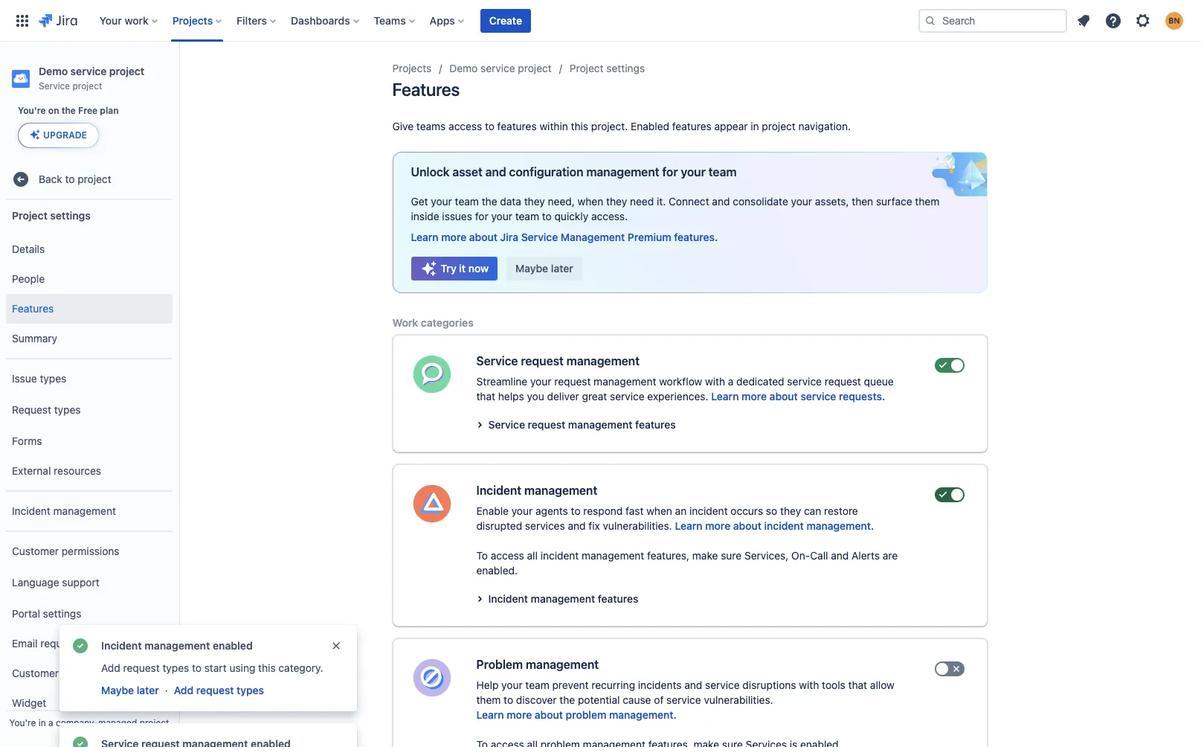 Task type: vqa. For each thing, say whether or not it's contained in the screenshot.
incidents
yes



Task type: describe. For each thing, give the bounding box(es) containing it.
premium
[[628, 231, 672, 243]]

incident for to access all incident management features, make sure services, on-call and alerts are enabled.
[[541, 549, 579, 562]]

potential
[[578, 693, 620, 706]]

project right managed
[[140, 717, 169, 728]]

you're for you're on the free plan
[[18, 105, 46, 116]]

fast
[[626, 504, 644, 517]]

management inside the service request management features button
[[568, 418, 633, 431]]

issues
[[442, 210, 472, 222]]

1 vertical spatial a
[[48, 717, 53, 728]]

management inside 'incident management features' button
[[531, 592, 595, 605]]

about for service
[[770, 390, 798, 403]]

learn more about problem management. button
[[477, 708, 677, 723]]

upgrade button
[[19, 124, 98, 147]]

details collapsed image
[[471, 590, 488, 608]]

for inside get your team the data they need, when they need it. connect and consolidate your assets, then surface them inside issues for your team to quickly access.
[[475, 210, 489, 222]]

enabled
[[631, 120, 670, 132]]

start
[[204, 661, 227, 674]]

respond
[[584, 504, 623, 517]]

1 vertical spatial maybe later
[[101, 684, 159, 696]]

incident for incident management enabled
[[101, 639, 142, 652]]

back
[[39, 172, 62, 185]]

details
[[12, 242, 45, 255]]

service up learn more about service requests. at the right bottom
[[788, 375, 822, 388]]

team up connect
[[709, 165, 737, 179]]

features inside button
[[598, 592, 639, 605]]

request
[[12, 403, 51, 416]]

notifications image
[[1075, 12, 1093, 29]]

learn for learn more about incident management.
[[675, 519, 703, 532]]

project settings link
[[570, 60, 645, 77]]

external resources
[[12, 464, 101, 477]]

your
[[100, 14, 122, 26]]

dashboards
[[291, 14, 350, 26]]

group containing customer permissions
[[6, 531, 173, 747]]

service right 'jira'
[[521, 231, 558, 243]]

request for service request management streamline your request management workflow with a dedicated service request queue that helps you deliver great service experiences.
[[521, 354, 564, 368]]

project right back
[[78, 172, 111, 185]]

types inside "link"
[[54, 403, 81, 416]]

to inside incident management enable your agents to respond fast when an incident occurs so they can restore disrupted services and fix vulnerabilities.
[[571, 504, 581, 517]]

that inside service request management streamline your request management workflow with a dedicated service request queue that helps you deliver great service experiences.
[[477, 390, 496, 403]]

0 horizontal spatial maybe
[[101, 684, 134, 696]]

types inside button
[[237, 684, 264, 696]]

your inside incident management enable your agents to respond fast when an incident occurs so they can restore disrupted services and fix vulnerabilities.
[[512, 504, 533, 517]]

your up connect
[[681, 165, 706, 179]]

to
[[477, 549, 488, 562]]

your work button
[[95, 9, 163, 32]]

asset
[[453, 165, 483, 179]]

incident for learn more about incident management.
[[765, 519, 804, 532]]

service right great
[[610, 390, 645, 403]]

service down create button
[[481, 62, 515, 74]]

your down data
[[491, 210, 513, 222]]

0 horizontal spatial in
[[38, 717, 46, 728]]

issue types
[[12, 372, 66, 384]]

enabled
[[213, 639, 253, 652]]

to right teams
[[485, 120, 495, 132]]

you
[[527, 390, 545, 403]]

and inside "problem management help your team prevent recurring incidents and service disruptions with tools that allow them to discover the potential cause of service vulnerabilities. learn more about problem management."
[[685, 679, 703, 691]]

occurs
[[731, 504, 764, 517]]

then
[[852, 195, 874, 208]]

learn more about incident management.
[[675, 519, 874, 532]]

unlock asset and configuration management for your team
[[411, 165, 737, 179]]

1 horizontal spatial project
[[570, 62, 604, 74]]

fix
[[589, 519, 600, 532]]

they inside incident management enable your agents to respond fast when an incident occurs so they can restore disrupted services and fix vulnerabilities.
[[781, 504, 802, 517]]

unlock
[[411, 165, 450, 179]]

request types link
[[6, 394, 173, 426]]

project up plan
[[109, 65, 145, 77]]

more for learn more about jira service management premium features.
[[441, 231, 467, 243]]

inside
[[411, 210, 439, 222]]

customer for customer permissions
[[12, 544, 59, 557]]

incident management enabled
[[101, 639, 253, 652]]

service inside demo service project service project
[[39, 80, 70, 92]]

get your team the data they need, when they need it. connect and consolidate your assets, then surface them inside issues for your team to quickly access.
[[411, 195, 940, 222]]

help image
[[1105, 12, 1123, 29]]

dedicated
[[737, 375, 785, 388]]

requests.
[[839, 390, 886, 403]]

it
[[459, 262, 466, 275]]

this for project.
[[571, 120, 589, 132]]

company-
[[56, 717, 98, 728]]

to inside get your team the data they need, when they need it. connect and consolidate your assets, then surface them inside issues for your team to quickly access.
[[542, 210, 552, 222]]

problem
[[566, 708, 607, 721]]

experiences.
[[648, 390, 709, 403]]

features,
[[647, 549, 690, 562]]

people
[[12, 272, 45, 285]]

you're on the free plan
[[18, 105, 119, 116]]

0 horizontal spatial later
[[137, 684, 159, 696]]

so
[[766, 504, 778, 517]]

jira
[[501, 231, 519, 243]]

the inside "problem management help your team prevent recurring incidents and service disruptions with tools that allow them to discover the potential cause of service vulnerabilities. learn more about problem management."
[[560, 693, 575, 706]]

settings for demo service project
[[607, 62, 645, 74]]

0 vertical spatial features
[[393, 79, 460, 100]]

of
[[654, 693, 664, 706]]

service request management features button
[[471, 416, 676, 434]]

1 vertical spatial maybe later button
[[100, 682, 161, 699]]

more for learn more about service requests.
[[742, 390, 767, 403]]

managed
[[98, 717, 137, 728]]

details collapsed image
[[471, 416, 488, 434]]

surface
[[876, 195, 913, 208]]

using
[[230, 661, 255, 674]]

a inside service request management streamline your request management workflow with a dedicated service request queue that helps you deliver great service experiences.
[[728, 375, 734, 388]]

add request types to start using this category.
[[101, 661, 323, 674]]

settings for language support
[[43, 607, 81, 620]]

navigation.
[[799, 120, 851, 132]]

enable
[[477, 504, 509, 517]]

incident management
[[12, 504, 116, 517]]

management inside to access all incident management features, make sure services, on-call and alerts are enabled.
[[582, 549, 645, 562]]

incident for incident management enable your agents to respond fast when an incident occurs so they can restore disrupted services and fix vulnerabilities.
[[477, 484, 522, 497]]

project up free
[[73, 80, 102, 92]]

1 horizontal spatial they
[[606, 195, 627, 208]]

about for incident
[[734, 519, 762, 532]]

email
[[12, 637, 38, 649]]

work
[[393, 316, 418, 329]]

when inside incident management enable your agents to respond fast when an incident occurs so they can restore disrupted services and fix vulnerabilities.
[[647, 504, 673, 517]]

them inside get your team the data they need, when they need it. connect and consolidate your assets, then surface them inside issues for your team to quickly access.
[[915, 195, 940, 208]]

project left navigation.
[[762, 120, 796, 132]]

that inside "problem management help your team prevent recurring incidents and service disruptions with tools that allow them to discover the potential cause of service vulnerabilities. learn more about problem management."
[[849, 679, 868, 691]]

portal settings
[[12, 607, 81, 620]]

teams
[[374, 14, 406, 26]]

data
[[500, 195, 522, 208]]

incident management features button
[[471, 590, 639, 608]]

workflow
[[659, 375, 703, 388]]

your up issues
[[431, 195, 452, 208]]

to left start
[[192, 661, 202, 674]]

project down create button
[[518, 62, 552, 74]]

1 horizontal spatial in
[[751, 120, 759, 132]]

management inside incident management enable your agents to respond fast when an incident occurs so they can restore disrupted services and fix vulnerabilities.
[[525, 484, 598, 497]]

success image
[[71, 637, 89, 655]]

service inside button
[[801, 390, 837, 403]]

email requests link
[[6, 629, 173, 659]]

0 horizontal spatial project settings
[[12, 209, 91, 221]]

get
[[411, 195, 428, 208]]

give
[[393, 120, 414, 132]]

helps
[[498, 390, 524, 403]]

team inside "problem management help your team prevent recurring incidents and service disruptions with tools that allow them to discover the potential cause of service vulnerabilities. learn more about problem management."
[[526, 679, 550, 691]]

on
[[48, 105, 59, 116]]

back to project link
[[6, 165, 173, 194]]

management inside incident management link
[[53, 504, 116, 517]]

access inside to access all incident management features, make sure services, on-call and alerts are enabled.
[[491, 549, 524, 562]]

1 horizontal spatial project settings
[[570, 62, 645, 74]]

great
[[582, 390, 607, 403]]

management. inside button
[[807, 519, 874, 532]]

add request types button
[[172, 682, 266, 699]]

category.
[[279, 661, 323, 674]]

to inside "problem management help your team prevent recurring incidents and service disruptions with tools that allow them to discover the potential cause of service vulnerabilities. learn more about problem management."
[[504, 693, 514, 706]]

consolidate
[[733, 195, 789, 208]]

incident inside incident management enable your agents to respond fast when an incident occurs so they can restore disrupted services and fix vulnerabilities.
[[690, 504, 728, 517]]

demo service project
[[450, 62, 552, 74]]

0 horizontal spatial they
[[524, 195, 545, 208]]

queue
[[864, 375, 894, 388]]

learn inside "problem management help your team prevent recurring incidents and service disruptions with tools that allow them to discover the potential cause of service vulnerabilities. learn more about problem management."
[[477, 708, 504, 721]]

group containing details
[[6, 230, 173, 358]]

about for jira
[[469, 231, 498, 243]]

request up requests. on the right
[[825, 375, 862, 388]]

types right issue
[[40, 372, 66, 384]]

forms
[[12, 434, 42, 447]]

create
[[489, 14, 522, 26]]

appswitcher icon image
[[13, 12, 31, 29]]

issue types link
[[6, 364, 173, 394]]

try
[[441, 262, 457, 275]]

discover
[[516, 693, 557, 706]]

try it now link
[[411, 257, 498, 281]]

alerts
[[852, 549, 880, 562]]

success image
[[71, 735, 89, 747]]

service left disruptions
[[705, 679, 740, 691]]

recurring
[[592, 679, 636, 691]]

give teams access to features within this project. enabled features appear in project navigation.
[[393, 120, 851, 132]]



Task type: locate. For each thing, give the bounding box(es) containing it.
that
[[477, 390, 496, 403], [849, 679, 868, 691]]

to right back
[[65, 172, 75, 185]]

0 vertical spatial for
[[663, 165, 678, 179]]

1 vertical spatial for
[[475, 210, 489, 222]]

you're for you're in a company-managed project
[[9, 717, 36, 728]]

and inside to access all incident management features, make sure services, on-call and alerts are enabled.
[[831, 549, 849, 562]]

customer notifications link
[[6, 659, 173, 688]]

0 horizontal spatial with
[[705, 375, 726, 388]]

1 vertical spatial them
[[477, 693, 501, 706]]

management inside "problem management help your team prevent recurring incidents and service disruptions with tools that allow them to discover the potential cause of service vulnerabilities. learn more about problem management."
[[526, 658, 599, 671]]

0 horizontal spatial add
[[101, 661, 120, 674]]

1 horizontal spatial maybe
[[516, 262, 549, 275]]

0 horizontal spatial that
[[477, 390, 496, 403]]

about left 'jira'
[[469, 231, 498, 243]]

incident inside incident management enable your agents to respond fast when an incident occurs so they can restore disrupted services and fix vulnerabilities.
[[477, 484, 522, 497]]

incident
[[690, 504, 728, 517], [765, 519, 804, 532], [541, 549, 579, 562]]

add inside add request types button
[[174, 684, 194, 696]]

incident management features
[[488, 592, 639, 605]]

0 vertical spatial you're
[[18, 105, 46, 116]]

about down discover
[[535, 708, 563, 721]]

learn down 'an'
[[675, 519, 703, 532]]

project settings down back
[[12, 209, 91, 221]]

add down add request types to start using this category.
[[174, 684, 194, 696]]

issue
[[12, 372, 37, 384]]

1 horizontal spatial features
[[393, 79, 460, 100]]

customer notifications
[[12, 666, 121, 679]]

demo for demo service project service project
[[39, 65, 68, 77]]

maybe later
[[516, 262, 574, 275], [101, 684, 159, 696]]

this for category.
[[258, 661, 276, 674]]

to left discover
[[504, 693, 514, 706]]

1 vertical spatial customer
[[12, 666, 59, 679]]

upgrade
[[43, 130, 87, 141]]

1 vertical spatial this
[[258, 661, 276, 674]]

learn down inside
[[411, 231, 439, 243]]

about down occurs
[[734, 519, 762, 532]]

2 group from the top
[[6, 358, 173, 490]]

2 horizontal spatial the
[[560, 693, 575, 706]]

0 horizontal spatial this
[[258, 661, 276, 674]]

customer up 'language'
[[12, 544, 59, 557]]

request inside add request types button
[[196, 684, 234, 696]]

0 vertical spatial project settings
[[570, 62, 645, 74]]

the left data
[[482, 195, 497, 208]]

they right data
[[524, 195, 545, 208]]

incident down external
[[12, 504, 50, 517]]

more up make
[[706, 519, 731, 532]]

portal settings link
[[6, 599, 173, 629]]

1 horizontal spatial maybe later button
[[507, 257, 582, 281]]

incidents
[[638, 679, 682, 691]]

services,
[[745, 549, 789, 562]]

primary element
[[9, 0, 919, 41]]

forms link
[[6, 426, 173, 456]]

projects for projects popup button
[[172, 14, 213, 26]]

incident inside to access all incident management features, make sure services, on-call and alerts are enabled.
[[541, 549, 579, 562]]

project up details
[[12, 209, 47, 221]]

1 vertical spatial you're
[[9, 717, 36, 728]]

0 vertical spatial project
[[570, 62, 604, 74]]

your work
[[100, 14, 149, 26]]

0 vertical spatial in
[[751, 120, 759, 132]]

a left dedicated
[[728, 375, 734, 388]]

1 vertical spatial maybe
[[101, 684, 134, 696]]

banner containing your work
[[0, 0, 1202, 42]]

0 vertical spatial management.
[[807, 519, 874, 532]]

0 vertical spatial add
[[101, 661, 120, 674]]

request up deliver
[[555, 375, 591, 388]]

2 vertical spatial incident
[[541, 549, 579, 562]]

vulnerabilities. down "fast"
[[603, 519, 672, 532]]

learn down dedicated
[[712, 390, 739, 403]]

teams button
[[370, 9, 421, 32]]

connect
[[669, 195, 710, 208]]

1 vertical spatial settings
[[50, 209, 91, 221]]

incident up notifications
[[101, 639, 142, 652]]

and inside incident management enable your agents to respond fast when an incident occurs so they can restore disrupted services and fix vulnerabilities.
[[568, 519, 586, 532]]

0 vertical spatial with
[[705, 375, 726, 388]]

people link
[[6, 264, 173, 294]]

2 customer from the top
[[12, 666, 59, 679]]

0 horizontal spatial a
[[48, 717, 53, 728]]

1 vertical spatial when
[[647, 504, 673, 517]]

access right teams
[[449, 120, 482, 132]]

incident for incident management
[[12, 504, 50, 517]]

service right 'of'
[[667, 693, 701, 706]]

incident for incident management features
[[488, 592, 528, 605]]

service down helps
[[488, 418, 525, 431]]

the right the on
[[62, 105, 76, 116]]

service request management streamline your request management workflow with a dedicated service request queue that helps you deliver great service experiences.
[[477, 354, 894, 403]]

learn for learn more about service requests.
[[712, 390, 739, 403]]

request for add request types to start using this category.
[[123, 661, 160, 674]]

customer for customer notifications
[[12, 666, 59, 679]]

for right issues
[[475, 210, 489, 222]]

incident right "all"
[[541, 549, 579, 562]]

need
[[630, 195, 654, 208]]

with right workflow
[[705, 375, 726, 388]]

more down issues
[[441, 231, 467, 243]]

requests
[[40, 637, 82, 649]]

incident management link
[[6, 496, 173, 526]]

in right the appear
[[751, 120, 759, 132]]

projects link
[[393, 60, 432, 77]]

permissions
[[62, 544, 119, 557]]

deliver
[[547, 390, 579, 403]]

1 horizontal spatial with
[[799, 679, 819, 691]]

settings image
[[1135, 12, 1153, 29]]

projects button
[[168, 9, 228, 32]]

team up discover
[[526, 679, 550, 691]]

features inside button
[[636, 418, 676, 431]]

projects inside projects popup button
[[172, 14, 213, 26]]

disruptions
[[743, 679, 797, 691]]

types right request
[[54, 403, 81, 416]]

projects right work
[[172, 14, 213, 26]]

learn more about service requests.
[[712, 390, 886, 403]]

0 vertical spatial customer
[[12, 544, 59, 557]]

1 horizontal spatial a
[[728, 375, 734, 388]]

email requests
[[12, 637, 82, 649]]

group
[[6, 230, 173, 358], [6, 358, 173, 490], [6, 531, 173, 747]]

types
[[40, 372, 66, 384], [54, 403, 81, 416], [163, 661, 189, 674], [237, 684, 264, 696]]

with inside "problem management help your team prevent recurring incidents and service disruptions with tools that allow them to discover the potential cause of service vulnerabilities. learn more about problem management."
[[799, 679, 819, 691]]

resources
[[54, 464, 101, 477]]

can
[[804, 504, 822, 517]]

1 horizontal spatial incident
[[690, 504, 728, 517]]

demo up the on
[[39, 65, 68, 77]]

management
[[561, 231, 625, 243]]

1 vertical spatial projects
[[393, 62, 432, 74]]

1 horizontal spatial maybe later
[[516, 262, 574, 275]]

appear
[[715, 120, 748, 132]]

vulnerabilities. inside incident management enable your agents to respond fast when an incident occurs so they can restore disrupted services and fix vulnerabilities.
[[603, 519, 672, 532]]

and right the call
[[831, 549, 849, 562]]

incident
[[477, 484, 522, 497], [12, 504, 50, 517], [488, 592, 528, 605], [101, 639, 142, 652]]

are
[[883, 549, 898, 562]]

tools
[[822, 679, 846, 691]]

add for add request types to start using this category.
[[101, 661, 120, 674]]

0 horizontal spatial incident
[[541, 549, 579, 562]]

demo inside demo service project service project
[[39, 65, 68, 77]]

banner
[[0, 0, 1202, 42]]

0 horizontal spatial them
[[477, 693, 501, 706]]

incident down so
[[765, 519, 804, 532]]

prevent
[[552, 679, 589, 691]]

later up managed
[[137, 684, 159, 696]]

0 vertical spatial them
[[915, 195, 940, 208]]

your inside "problem management help your team prevent recurring incidents and service disruptions with tools that allow them to discover the potential cause of service vulnerabilities. learn more about problem management."
[[502, 679, 523, 691]]

apps
[[430, 14, 455, 26]]

service inside service request management streamline your request management workflow with a dedicated service request queue that helps you deliver great service experiences.
[[477, 354, 518, 368]]

management.
[[807, 519, 874, 532], [609, 708, 677, 721]]

assets,
[[815, 195, 849, 208]]

settings up 'give teams access to features within this project. enabled features appear in project navigation.'
[[607, 62, 645, 74]]

1 horizontal spatial that
[[849, 679, 868, 691]]

1 horizontal spatial this
[[571, 120, 589, 132]]

1 vertical spatial project
[[12, 209, 47, 221]]

0 horizontal spatial for
[[475, 210, 489, 222]]

1 horizontal spatial projects
[[393, 62, 432, 74]]

service inside demo service project service project
[[70, 65, 107, 77]]

management. down 'cause'
[[609, 708, 677, 721]]

more down dedicated
[[742, 390, 767, 403]]

0 horizontal spatial project
[[12, 209, 47, 221]]

1 vertical spatial features
[[12, 302, 54, 315]]

team down data
[[515, 210, 539, 222]]

1 horizontal spatial management.
[[807, 519, 874, 532]]

project
[[518, 62, 552, 74], [109, 65, 145, 77], [73, 80, 102, 92], [762, 120, 796, 132], [78, 172, 111, 185], [140, 717, 169, 728]]

0 horizontal spatial vulnerabilities.
[[603, 519, 672, 532]]

your left assets,
[[791, 195, 813, 208]]

maybe later down learn more about jira service management premium features. link
[[516, 262, 574, 275]]

dismiss image
[[330, 640, 342, 652]]

jira image
[[39, 12, 77, 29], [39, 12, 77, 29]]

Search field
[[919, 9, 1068, 32]]

your
[[681, 165, 706, 179], [431, 195, 452, 208], [791, 195, 813, 208], [491, 210, 513, 222], [531, 375, 552, 388], [512, 504, 533, 517], [502, 679, 523, 691]]

2 vertical spatial the
[[560, 693, 575, 706]]

0 vertical spatial a
[[728, 375, 734, 388]]

settings up requests
[[43, 607, 81, 620]]

maybe down notifications
[[101, 684, 134, 696]]

and inside get your team the data they need, when they need it. connect and consolidate your assets, then surface them inside issues for your team to quickly access.
[[712, 195, 730, 208]]

need,
[[548, 195, 575, 208]]

types down incident management enabled
[[163, 661, 189, 674]]

1 vertical spatial incident
[[765, 519, 804, 532]]

1 vertical spatial add
[[174, 684, 194, 696]]

to access all incident management features, make sure services, on-call and alerts are enabled.
[[477, 549, 898, 577]]

your down problem at the left bottom
[[502, 679, 523, 691]]

when left 'an'
[[647, 504, 673, 517]]

1 horizontal spatial when
[[647, 504, 673, 517]]

maybe later up managed
[[101, 684, 159, 696]]

group containing issue types
[[6, 358, 173, 490]]

request inside the service request management features button
[[528, 418, 566, 431]]

your inside service request management streamline your request management workflow with a dedicated service request queue that helps you deliver great service experiences.
[[531, 375, 552, 388]]

maybe later button down learn more about jira service management premium features. link
[[507, 257, 582, 281]]

0 vertical spatial this
[[571, 120, 589, 132]]

free
[[78, 105, 98, 116]]

2 vertical spatial settings
[[43, 607, 81, 620]]

it.
[[657, 195, 666, 208]]

you're left the on
[[18, 105, 46, 116]]

demo down primary element
[[450, 62, 478, 74]]

0 horizontal spatial projects
[[172, 14, 213, 26]]

your up you
[[531, 375, 552, 388]]

customer permissions link
[[6, 537, 173, 566]]

them down help
[[477, 693, 501, 706]]

request for service request management features
[[528, 418, 566, 431]]

0 vertical spatial vulnerabilities.
[[603, 519, 672, 532]]

that right tools
[[849, 679, 868, 691]]

1 horizontal spatial add
[[174, 684, 194, 696]]

when
[[578, 195, 604, 208], [647, 504, 673, 517]]

that down streamline
[[477, 390, 496, 403]]

incident inside incident management link
[[12, 504, 50, 517]]

problem
[[477, 658, 523, 671]]

0 vertical spatial when
[[578, 195, 604, 208]]

they
[[524, 195, 545, 208], [606, 195, 627, 208], [781, 504, 802, 517]]

demo for demo service project
[[450, 62, 478, 74]]

0 horizontal spatial demo
[[39, 65, 68, 77]]

2 horizontal spatial incident
[[765, 519, 804, 532]]

you're down widget
[[9, 717, 36, 728]]

with inside service request management streamline your request management workflow with a dedicated service request queue that helps you deliver great service experiences.
[[705, 375, 726, 388]]

to right agents
[[571, 504, 581, 517]]

1 horizontal spatial for
[[663, 165, 678, 179]]

3 group from the top
[[6, 531, 173, 747]]

features.
[[674, 231, 718, 243]]

service up the on
[[39, 80, 70, 92]]

0 horizontal spatial management.
[[609, 708, 677, 721]]

0 vertical spatial maybe
[[516, 262, 549, 275]]

request
[[521, 354, 564, 368], [555, 375, 591, 388], [825, 375, 862, 388], [528, 418, 566, 431], [123, 661, 160, 674], [196, 684, 234, 696]]

add down email requests link
[[101, 661, 120, 674]]

1 vertical spatial access
[[491, 549, 524, 562]]

1 vertical spatial the
[[482, 195, 497, 208]]

filters button
[[232, 9, 282, 32]]

1 horizontal spatial vulnerabilities.
[[704, 693, 774, 706]]

0 vertical spatial incident
[[690, 504, 728, 517]]

them right surface
[[915, 195, 940, 208]]

vulnerabilities. down disruptions
[[704, 693, 774, 706]]

1 horizontal spatial later
[[551, 262, 574, 275]]

incident inside button
[[765, 519, 804, 532]]

1 vertical spatial management.
[[609, 708, 677, 721]]

service up streamline
[[477, 354, 518, 368]]

request down you
[[528, 418, 566, 431]]

this right within
[[571, 120, 589, 132]]

request for add request types
[[196, 684, 234, 696]]

service inside button
[[488, 418, 525, 431]]

call
[[811, 549, 829, 562]]

0 horizontal spatial maybe later
[[101, 684, 159, 696]]

features down projects link
[[393, 79, 460, 100]]

about inside "problem management help your team prevent recurring incidents and service disruptions with tools that allow them to discover the potential cause of service vulnerabilities. learn more about problem management."
[[535, 708, 563, 721]]

request down start
[[196, 684, 234, 696]]

external
[[12, 464, 51, 477]]

allow
[[870, 679, 895, 691]]

the down "prevent"
[[560, 693, 575, 706]]

team up issues
[[455, 195, 479, 208]]

learn
[[411, 231, 439, 243], [712, 390, 739, 403], [675, 519, 703, 532], [477, 708, 504, 721]]

learn for learn more about jira service management premium features.
[[411, 231, 439, 243]]

more for learn more about incident management.
[[706, 519, 731, 532]]

for up 'it.'
[[663, 165, 678, 179]]

0 horizontal spatial access
[[449, 120, 482, 132]]

when inside get your team the data they need, when they need it. connect and consolidate your assets, then surface them inside issues for your team to quickly access.
[[578, 195, 604, 208]]

restore
[[824, 504, 859, 517]]

settings inside group
[[43, 607, 81, 620]]

0 horizontal spatial features
[[12, 302, 54, 315]]

1 horizontal spatial them
[[915, 195, 940, 208]]

1 horizontal spatial the
[[482, 195, 497, 208]]

and right asset
[[486, 165, 506, 179]]

incident inside 'incident management features' button
[[488, 592, 528, 605]]

types down using
[[237, 684, 264, 696]]

request down incident management enabled
[[123, 661, 160, 674]]

0 vertical spatial projects
[[172, 14, 213, 26]]

1 group from the top
[[6, 230, 173, 358]]

1 horizontal spatial access
[[491, 549, 524, 562]]

categories
[[421, 316, 474, 329]]

try it now
[[441, 262, 489, 275]]

features inside group
[[12, 302, 54, 315]]

0 vertical spatial that
[[477, 390, 496, 403]]

your profile and settings image
[[1166, 12, 1184, 29]]

incident down the enabled.
[[488, 592, 528, 605]]

service up free
[[70, 65, 107, 77]]

add for add request types
[[174, 684, 194, 696]]

0 horizontal spatial maybe later button
[[100, 682, 161, 699]]

within
[[540, 120, 568, 132]]

widget link
[[6, 688, 173, 718]]

1 horizontal spatial demo
[[450, 62, 478, 74]]

management. inside "problem management help your team prevent recurring incidents and service disruptions with tools that allow them to discover the potential cause of service vulnerabilities. learn more about problem management."
[[609, 708, 677, 721]]

a left company-
[[48, 717, 53, 728]]

projects for projects link
[[393, 62, 432, 74]]

cause
[[623, 693, 651, 706]]

notifications
[[62, 666, 121, 679]]

0 vertical spatial later
[[551, 262, 574, 275]]

1 customer from the top
[[12, 544, 59, 557]]

more inside "problem management help your team prevent recurring incidents and service disruptions with tools that allow them to discover the potential cause of service vulnerabilities. learn more about problem management."
[[507, 708, 532, 721]]

the inside get your team the data they need, when they need it. connect and consolidate your assets, then surface them inside issues for your team to quickly access.
[[482, 195, 497, 208]]

1 vertical spatial project settings
[[12, 209, 91, 221]]

incident right 'an'
[[690, 504, 728, 517]]

0 vertical spatial settings
[[607, 62, 645, 74]]

with
[[705, 375, 726, 388], [799, 679, 819, 691]]

1 vertical spatial in
[[38, 717, 46, 728]]

all
[[527, 549, 538, 562]]

service request management features
[[488, 418, 676, 431]]

they right so
[[781, 504, 802, 517]]

projects down teams popup button
[[393, 62, 432, 74]]

add request types
[[174, 684, 264, 696]]

configuration
[[509, 165, 584, 179]]

summary link
[[6, 324, 173, 354]]

1 vertical spatial that
[[849, 679, 868, 691]]

enabled.
[[477, 564, 518, 577]]

this right using
[[258, 661, 276, 674]]

1 vertical spatial later
[[137, 684, 159, 696]]

0 vertical spatial access
[[449, 120, 482, 132]]

1 vertical spatial with
[[799, 679, 819, 691]]

in down widget
[[38, 717, 46, 728]]

vulnerabilities. inside "problem management help your team prevent recurring incidents and service disruptions with tools that allow them to discover the potential cause of service vulnerabilities. learn more about problem management."
[[704, 693, 774, 706]]

the
[[62, 105, 76, 116], [482, 195, 497, 208], [560, 693, 575, 706]]

0 horizontal spatial when
[[578, 195, 604, 208]]

management. down restore
[[807, 519, 874, 532]]

streamline
[[477, 375, 528, 388]]

maybe later button up managed
[[100, 682, 161, 699]]

learn down help
[[477, 708, 504, 721]]

sidebar navigation image
[[162, 60, 195, 89]]

project
[[570, 62, 604, 74], [12, 209, 47, 221]]

0 vertical spatial the
[[62, 105, 76, 116]]

service
[[39, 80, 70, 92], [521, 231, 558, 243], [477, 354, 518, 368], [488, 418, 525, 431]]

they up access.
[[606, 195, 627, 208]]

demo service project link
[[450, 60, 552, 77]]

your up disrupted
[[512, 504, 533, 517]]

language support
[[12, 576, 100, 588]]

0 horizontal spatial the
[[62, 105, 76, 116]]

and
[[486, 165, 506, 179], [712, 195, 730, 208], [568, 519, 586, 532], [831, 549, 849, 562], [685, 679, 703, 691]]

project up project.
[[570, 62, 604, 74]]

search image
[[925, 15, 937, 26]]

them inside "problem management help your team prevent recurring incidents and service disruptions with tools that allow them to discover the potential cause of service vulnerabilities. learn more about problem management."
[[477, 693, 501, 706]]

1 vertical spatial vulnerabilities.
[[704, 693, 774, 706]]

when up quickly
[[578, 195, 604, 208]]



